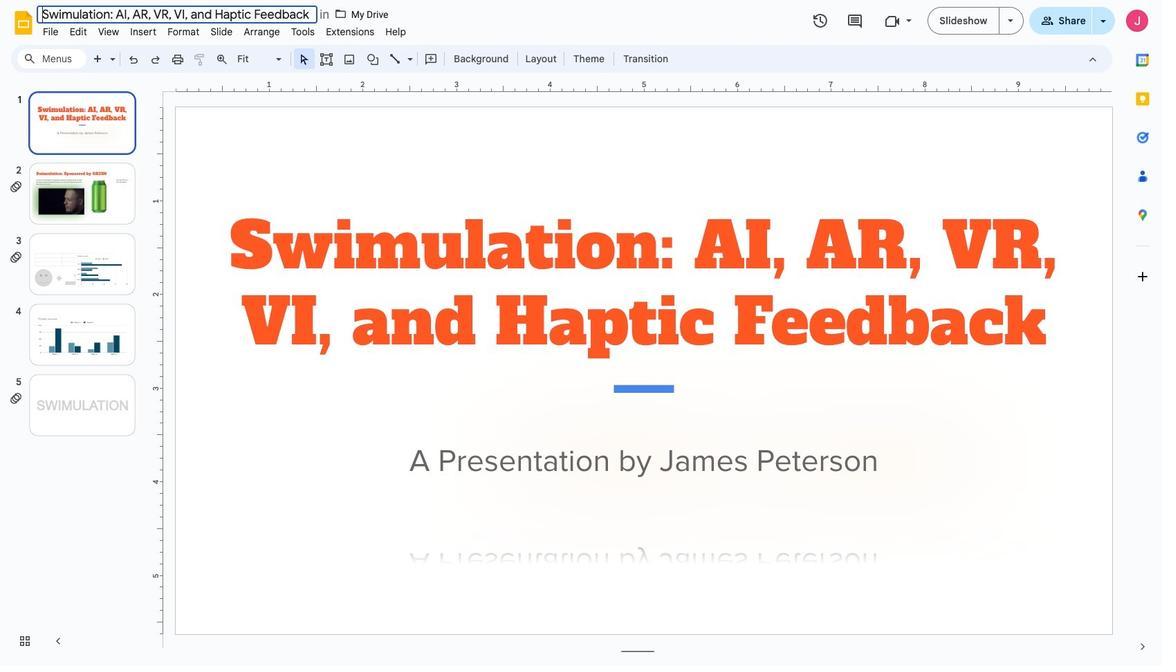 Task type: describe. For each thing, give the bounding box(es) containing it.
select (esc) image
[[298, 52, 311, 66]]

Rename text field
[[37, 6, 318, 24]]

redo (⌘y) image
[[149, 52, 163, 66]]

tab list inside the menu bar banner
[[1124, 41, 1162, 628]]

4 menu item from the left
[[125, 24, 162, 40]]

main toolbar
[[86, 48, 675, 69]]

Zoom field
[[233, 49, 288, 69]]

menu bar banner
[[0, 0, 1162, 666]]

presentation options image
[[1008, 19, 1013, 22]]

3 menu item from the left
[[93, 24, 125, 40]]

menu bar inside the menu bar banner
[[37, 18, 412, 41]]

new slide with layout image
[[107, 50, 116, 55]]

add comment (⌘+option+m) image
[[424, 52, 438, 66]]

7 menu item from the left
[[238, 24, 286, 40]]

hide the menus (ctrl+shift+f) image
[[1086, 52, 1100, 66]]

located in my drive google drive folder element
[[317, 6, 391, 23]]

select line image
[[404, 50, 413, 55]]

paint format image
[[193, 52, 207, 66]]

Zoom text field
[[235, 49, 274, 68]]

last edit was on october 30, 2023 image
[[813, 12, 829, 29]]

text box image
[[320, 52, 334, 66]]



Task type: locate. For each thing, give the bounding box(es) containing it.
menu item up zoom field
[[238, 24, 286, 40]]

menu item up new slide (ctrl+m) icon
[[64, 24, 93, 40]]

menu bar
[[37, 18, 412, 41]]

Menus field
[[17, 49, 86, 68]]

8 menu item from the left
[[286, 24, 320, 40]]

6 menu item from the left
[[205, 24, 238, 40]]

menu item down "located in my drive google drive folder" element
[[320, 24, 380, 40]]

menu item up select (esc) icon
[[286, 24, 320, 40]]

menu item up zoom image
[[205, 24, 238, 40]]

undo (⌘z) image
[[127, 52, 140, 66]]

quick sharing actions image
[[1101, 20, 1106, 42]]

application
[[0, 0, 1162, 666]]

10 menu item from the left
[[380, 24, 412, 40]]

line image
[[389, 52, 403, 66]]

zoom image
[[215, 52, 229, 66]]

menu item up menus field
[[37, 24, 64, 40]]

print (⌘p) image
[[171, 52, 185, 66]]

menu item up 'undo (⌘z)' image
[[125, 24, 162, 40]]

menu item up new slide with layout image
[[93, 24, 125, 40]]

2 menu item from the left
[[64, 24, 93, 40]]

menu item
[[37, 24, 64, 40], [64, 24, 93, 40], [93, 24, 125, 40], [125, 24, 162, 40], [162, 24, 205, 40], [205, 24, 238, 40], [238, 24, 286, 40], [286, 24, 320, 40], [320, 24, 380, 40], [380, 24, 412, 40]]

1 menu item from the left
[[37, 24, 64, 40]]

share. shared with 3 people. image
[[1041, 14, 1053, 27]]

material image
[[335, 7, 347, 20]]

menu item up print (⌘p) image
[[162, 24, 205, 40]]

new slide (ctrl+m) image
[[91, 52, 105, 66]]

navigation
[[0, 78, 152, 666]]

shape image
[[365, 49, 381, 68]]

5 menu item from the left
[[162, 24, 205, 40]]

menu item up select line image on the left of the page
[[380, 24, 412, 40]]

slides home image
[[11, 10, 36, 35]]

9 menu item from the left
[[320, 24, 380, 40]]

insert image image
[[341, 49, 357, 68]]

tab list
[[1124, 41, 1162, 628]]

show all comments image
[[847, 13, 863, 29]]



Task type: vqa. For each thing, say whether or not it's contained in the screenshot.
Add comment (⌘+Option+M) image
yes



